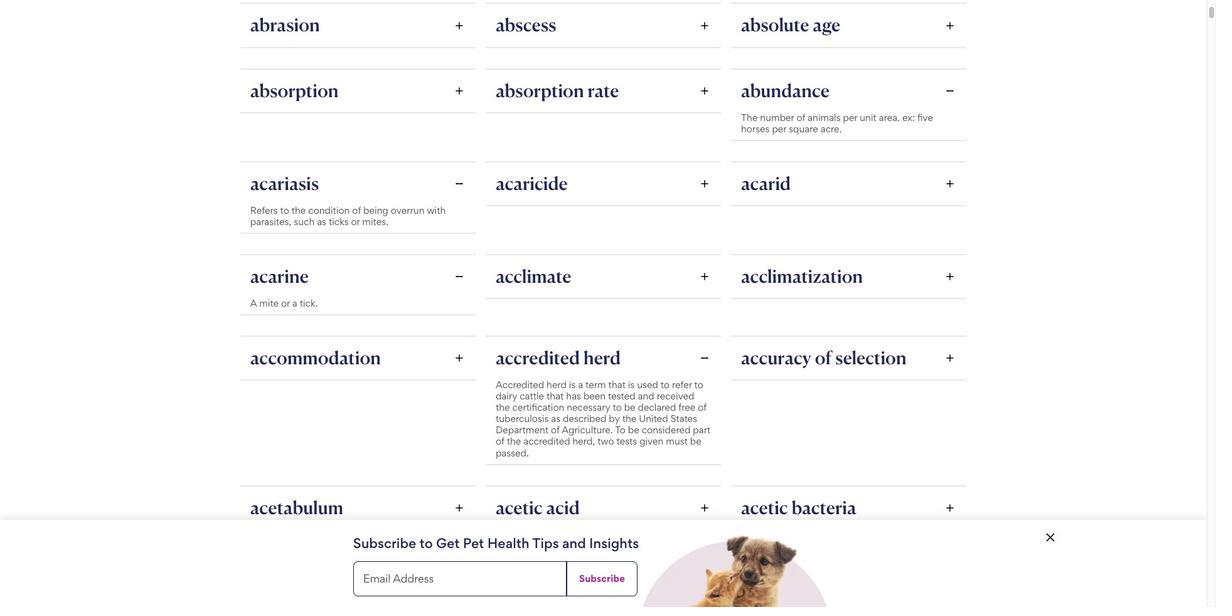 Task type: describe. For each thing, give the bounding box(es) containing it.
accuracy of selection
[[741, 347, 907, 369]]

of down tuberculosis
[[496, 436, 504, 448]]

accuracy of selection image
[[944, 352, 956, 365]]

acetic acid
[[496, 497, 580, 519]]

the number of animals per unit area. ex: five horses per square acre.
[[741, 111, 933, 135]]

acetonemia
[[741, 562, 834, 584]]

bacteria
[[792, 497, 857, 519]]

to left 'refer'
[[661, 379, 670, 391]]

refers to the condition of being overrun with parasites, such as ticks or mites.
[[250, 205, 446, 228]]

the down accredited
[[496, 402, 510, 414]]

be right to
[[628, 424, 639, 436]]

received
[[657, 391, 694, 402]]

tuberculosis
[[496, 413, 549, 425]]

0 vertical spatial accredited
[[496, 347, 580, 369]]

subscribe to get pet health tips and insights
[[353, 535, 639, 552]]

such
[[294, 216, 315, 228]]

selection
[[835, 347, 907, 369]]

area.
[[879, 111, 900, 123]]

described
[[563, 413, 606, 425]]

acetic bacteria
[[741, 497, 857, 519]]

accredited herd
[[496, 347, 621, 369]]

square
[[789, 123, 818, 135]]

dairy
[[496, 391, 517, 402]]

acetic for acetic acid
[[496, 497, 543, 519]]

absorption image
[[453, 84, 466, 97]]

abrasion
[[250, 14, 320, 36]]

absolute age
[[741, 14, 840, 36]]

as inside refers to the condition of being overrun with parasites, such as ticks or mites.
[[317, 216, 326, 228]]

to right 'refer'
[[694, 379, 703, 391]]

acariasis image
[[453, 177, 466, 190]]

a
[[250, 298, 257, 309]]

2 is from the left
[[628, 379, 635, 391]]

accuracy
[[741, 347, 811, 369]]

department
[[496, 424, 548, 436]]

1 horizontal spatial that
[[608, 379, 626, 391]]

to up to
[[613, 402, 622, 414]]

agriculture.
[[562, 424, 613, 436]]

acarid image
[[944, 177, 956, 190]]

a for accredited herd
[[578, 379, 583, 391]]

necessary
[[567, 402, 610, 414]]

insights
[[589, 535, 639, 552]]

number
[[760, 111, 794, 123]]

absorption rate
[[496, 79, 619, 101]]

refers
[[250, 205, 278, 216]]

animals
[[808, 111, 841, 123]]

with
[[427, 205, 446, 216]]

newsletter subscription element
[[0, 520, 1207, 607]]

subscribe for subscribe
[[579, 573, 625, 585]]

absorption for absorption rate
[[496, 79, 584, 101]]

being
[[363, 205, 388, 216]]

five
[[917, 111, 933, 123]]

to inside newsletter subscription element
[[420, 535, 433, 552]]

get
[[436, 535, 460, 552]]

absorption for absorption
[[250, 79, 339, 101]]

cattle
[[520, 391, 544, 402]]

of inside refers to the condition of being overrun with parasites, such as ticks or mites.
[[352, 205, 361, 216]]

tested
[[608, 391, 635, 402]]

must
[[666, 436, 688, 448]]

0 horizontal spatial that
[[547, 391, 564, 402]]

accredited herd image
[[698, 352, 711, 365]]

herd for accredited
[[547, 379, 567, 391]]

abrasion image
[[453, 19, 466, 32]]

mite
[[259, 298, 279, 309]]

acarid
[[741, 172, 791, 194]]

condition
[[308, 205, 350, 216]]

used
[[637, 379, 658, 391]]

1 horizontal spatial per
[[843, 111, 857, 123]]

acclimatization
[[741, 265, 863, 287]]

accredited herd is a term that is used to refer to dairy cattle that has been tested and received the certification necessary to be declared free of tuberculosis as described by the united states department of agriculture. to be considered part of the accredited herd, two tests given must be passed.
[[496, 379, 711, 459]]

of right free
[[698, 402, 707, 414]]

declared
[[638, 402, 676, 414]]

age
[[813, 14, 840, 36]]

rate
[[588, 79, 619, 101]]

abscess
[[496, 14, 556, 36]]

of inside 'the number of animals per unit area. ex: five horses per square acre.'
[[797, 111, 805, 123]]

pet
[[463, 535, 484, 552]]

the
[[741, 111, 758, 123]]

acetic for acetic fermentation
[[250, 562, 297, 584]]

free
[[679, 402, 696, 414]]

by
[[609, 413, 620, 425]]

fermentation
[[301, 562, 406, 584]]

accommodation
[[250, 347, 381, 369]]

certification
[[512, 402, 564, 414]]

part
[[693, 424, 711, 436]]

acetic acid image
[[698, 502, 711, 514]]

subscribe button
[[567, 562, 638, 597]]

states
[[671, 413, 697, 425]]



Task type: locate. For each thing, give the bounding box(es) containing it.
passed.
[[496, 447, 529, 459]]

0 vertical spatial herd
[[584, 347, 621, 369]]

tips
[[532, 535, 559, 552]]

acaricide
[[496, 172, 568, 194]]

subscribe for subscribe to get pet health tips and insights
[[353, 535, 416, 552]]

acetone
[[496, 562, 559, 584]]

abscess image
[[698, 19, 711, 32]]

none email field inside newsletter subscription element
[[353, 562, 567, 597]]

herd,
[[573, 436, 595, 448]]

absorption rate image
[[698, 84, 711, 97]]

to
[[280, 205, 289, 216], [661, 379, 670, 391], [694, 379, 703, 391], [613, 402, 622, 414], [420, 535, 433, 552]]

None email field
[[353, 562, 567, 597]]

of right accuracy
[[815, 347, 832, 369]]

the right by
[[622, 413, 637, 425]]

acre.
[[821, 123, 842, 135]]

0 horizontal spatial and
[[562, 535, 586, 552]]

accommodation image
[[453, 352, 466, 365]]

the inside refers to the condition of being overrun with parasites, such as ticks or mites.
[[292, 205, 306, 216]]

per right horses
[[772, 123, 786, 135]]

1 horizontal spatial and
[[638, 391, 654, 402]]

be right by
[[624, 402, 635, 414]]

acarine
[[250, 265, 309, 287]]

a left tick. on the left
[[292, 298, 297, 309]]

the down tuberculosis
[[507, 436, 521, 448]]

and inside newsletter subscription element
[[562, 535, 586, 552]]

1 horizontal spatial or
[[351, 216, 360, 228]]

as inside accredited herd is a term that is used to refer to dairy cattle that has been tested and received the certification necessary to be declared free of tuberculosis as described by the united states department of agriculture. to be considered part of the accredited herd, two tests given must be passed.
[[551, 413, 560, 425]]

mites.
[[362, 216, 388, 228]]

subscribe up fermentation
[[353, 535, 416, 552]]

absolute age image
[[944, 19, 956, 32]]

horses
[[741, 123, 770, 135]]

1 is from the left
[[569, 379, 576, 391]]

accredited down tuberculosis
[[523, 436, 570, 448]]

0 vertical spatial as
[[317, 216, 326, 228]]

that
[[608, 379, 626, 391], [547, 391, 564, 402]]

term
[[586, 379, 606, 391]]

to left get on the left bottom of the page
[[420, 535, 433, 552]]

acclimatization image
[[944, 270, 956, 283]]

acclimate image
[[698, 270, 711, 283]]

a inside accredited herd is a term that is used to refer to dairy cattle that has been tested and received the certification necessary to be declared free of tuberculosis as described by the united states department of agriculture. to be considered part of the accredited herd, two tests given must be passed.
[[578, 379, 583, 391]]

herd inside accredited herd is a term that is used to refer to dairy cattle that has been tested and received the certification necessary to be declared free of tuberculosis as described by the united states department of agriculture. to be considered part of the accredited herd, two tests given must be passed.
[[547, 379, 567, 391]]

0 horizontal spatial subscribe
[[353, 535, 416, 552]]

of down certification
[[551, 424, 560, 436]]

refer
[[672, 379, 692, 391]]

acetic
[[496, 497, 543, 519], [741, 497, 788, 519], [250, 562, 297, 584]]

0 horizontal spatial a
[[292, 298, 297, 309]]

accredited inside accredited herd is a term that is used to refer to dairy cattle that has been tested and received the certification necessary to be declared free of tuberculosis as described by the united states department of agriculture. to be considered part of the accredited herd, two tests given must be passed.
[[523, 436, 570, 448]]

that left has
[[547, 391, 564, 402]]

the
[[292, 205, 306, 216], [496, 402, 510, 414], [622, 413, 637, 425], [507, 436, 521, 448]]

1 vertical spatial subscribe
[[579, 573, 625, 585]]

acetabulum
[[250, 497, 343, 519]]

health
[[487, 535, 529, 552]]

as
[[317, 216, 326, 228], [551, 413, 560, 425]]

2 horizontal spatial acetic
[[741, 497, 788, 519]]

1 vertical spatial a
[[578, 379, 583, 391]]

absolute
[[741, 14, 809, 36]]

or inside refers to the condition of being overrun with parasites, such as ticks or mites.
[[351, 216, 360, 228]]

acetabulum image
[[453, 502, 466, 514]]

2 absorption from the left
[[496, 79, 584, 101]]

per left unit
[[843, 111, 857, 123]]

acid
[[546, 497, 580, 519]]

to
[[615, 424, 626, 436]]

1 horizontal spatial subscribe
[[579, 573, 625, 585]]

tests
[[617, 436, 637, 448]]

given
[[640, 436, 664, 448]]

0 horizontal spatial or
[[281, 298, 290, 309]]

ex:
[[902, 111, 915, 123]]

is left the used
[[628, 379, 635, 391]]

overrun
[[391, 205, 425, 216]]

herd for accredited
[[584, 347, 621, 369]]

that right term
[[608, 379, 626, 391]]

acarine image
[[453, 270, 466, 283]]

1 horizontal spatial herd
[[584, 347, 621, 369]]

acaricide image
[[698, 177, 711, 190]]

0 horizontal spatial per
[[772, 123, 786, 135]]

or right ticks on the top left of the page
[[351, 216, 360, 228]]

as left ticks on the top left of the page
[[317, 216, 326, 228]]

of left being
[[352, 205, 361, 216]]

united
[[639, 413, 668, 425]]

0 vertical spatial and
[[638, 391, 654, 402]]

parasites,
[[250, 216, 291, 228]]

acclimate
[[496, 265, 571, 287]]

1 vertical spatial or
[[281, 298, 290, 309]]

or
[[351, 216, 360, 228], [281, 298, 290, 309]]

be right the "must"
[[690, 436, 701, 448]]

0 horizontal spatial acetic
[[250, 562, 297, 584]]

be
[[624, 402, 635, 414], [628, 424, 639, 436], [690, 436, 701, 448]]

subscribe inside button
[[579, 573, 625, 585]]

abundance image
[[944, 84, 956, 97]]

of
[[797, 111, 805, 123], [352, 205, 361, 216], [815, 347, 832, 369], [698, 402, 707, 414], [551, 424, 560, 436], [496, 436, 504, 448]]

considered
[[642, 424, 691, 436]]

subscribe down insights
[[579, 573, 625, 585]]

the right parasites,
[[292, 205, 306, 216]]

1 vertical spatial and
[[562, 535, 586, 552]]

and
[[638, 391, 654, 402], [562, 535, 586, 552]]

ticks
[[329, 216, 349, 228]]

0 vertical spatial subscribe
[[353, 535, 416, 552]]

a for acarine
[[292, 298, 297, 309]]

and right tips
[[562, 535, 586, 552]]

close image
[[1043, 530, 1058, 545]]

abundance
[[741, 79, 830, 101]]

1 vertical spatial accredited
[[523, 436, 570, 448]]

0 vertical spatial or
[[351, 216, 360, 228]]

1 horizontal spatial a
[[578, 379, 583, 391]]

a mite or a tick.
[[250, 298, 318, 309]]

accredited
[[496, 379, 544, 391]]

1 horizontal spatial absorption
[[496, 79, 584, 101]]

unit
[[860, 111, 877, 123]]

0 vertical spatial a
[[292, 298, 297, 309]]

puppy and kitten hugging image
[[643, 530, 827, 607]]

two
[[598, 436, 614, 448]]

and inside accredited herd is a term that is used to refer to dairy cattle that has been tested and received the certification necessary to be declared free of tuberculosis as described by the united states department of agriculture. to be considered part of the accredited herd, two tests given must be passed.
[[638, 391, 654, 402]]

acetic fermentation
[[250, 562, 406, 584]]

a left term
[[578, 379, 583, 391]]

or right mite
[[281, 298, 290, 309]]

herd
[[584, 347, 621, 369], [547, 379, 567, 391]]

1 vertical spatial as
[[551, 413, 560, 425]]

0 horizontal spatial herd
[[547, 379, 567, 391]]

acetic bacteria image
[[944, 502, 956, 514]]

accredited
[[496, 347, 580, 369], [523, 436, 570, 448]]

1 horizontal spatial as
[[551, 413, 560, 425]]

0 horizontal spatial absorption
[[250, 79, 339, 101]]

acariasis
[[250, 172, 319, 194]]

is
[[569, 379, 576, 391], [628, 379, 635, 391]]

0 horizontal spatial is
[[569, 379, 576, 391]]

has
[[566, 391, 581, 402]]

a
[[292, 298, 297, 309], [578, 379, 583, 391]]

herd down "accredited herd"
[[547, 379, 567, 391]]

to right refers
[[280, 205, 289, 216]]

to inside refers to the condition of being overrun with parasites, such as ticks or mites.
[[280, 205, 289, 216]]

and up "united"
[[638, 391, 654, 402]]

of left animals
[[797, 111, 805, 123]]

been
[[584, 391, 606, 402]]

1 vertical spatial herd
[[547, 379, 567, 391]]

as left described
[[551, 413, 560, 425]]

per
[[843, 111, 857, 123], [772, 123, 786, 135]]

acetic for acetic bacteria
[[741, 497, 788, 519]]

herd up term
[[584, 347, 621, 369]]

is left term
[[569, 379, 576, 391]]

0 horizontal spatial as
[[317, 216, 326, 228]]

1 horizontal spatial acetic
[[496, 497, 543, 519]]

1 absorption from the left
[[250, 79, 339, 101]]

1 horizontal spatial is
[[628, 379, 635, 391]]

tick.
[[300, 298, 318, 309]]

accredited up accredited
[[496, 347, 580, 369]]



Task type: vqa. For each thing, say whether or not it's contained in the screenshot.


